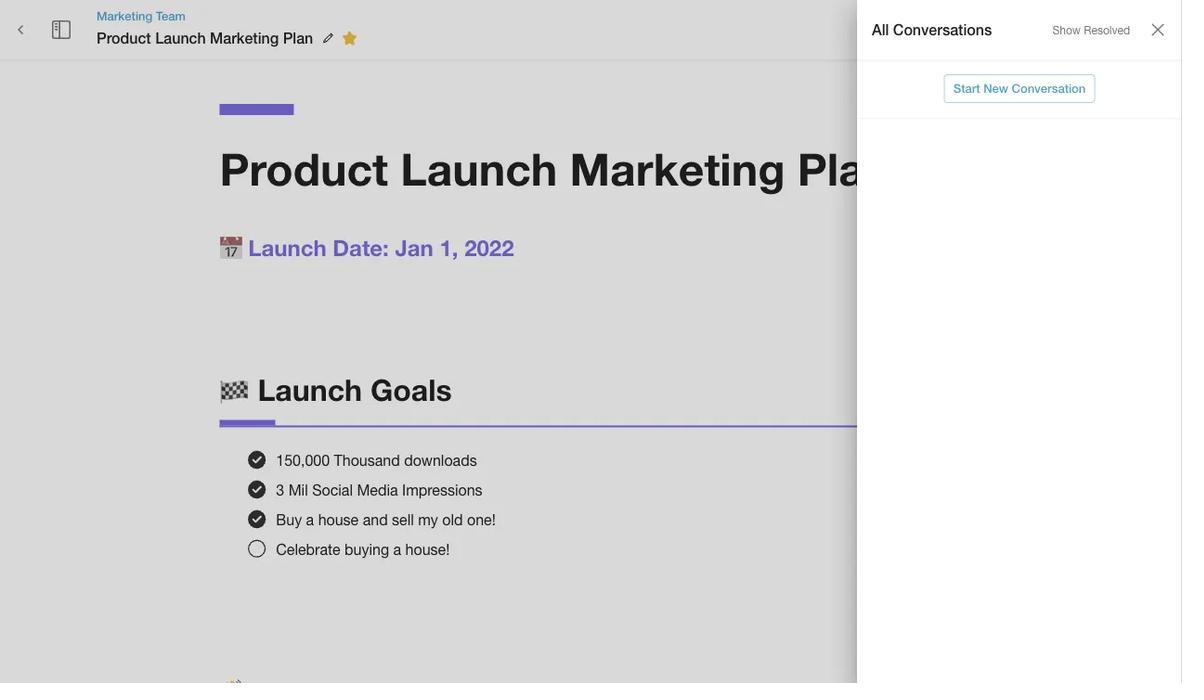 Task type: describe. For each thing, give the bounding box(es) containing it.
launch right 📅
[[248, 234, 327, 260]]

and
[[363, 512, 388, 529]]

resolved
[[1085, 24, 1131, 37]]

0 vertical spatial plan
[[283, 29, 313, 47]]

new
[[984, 81, 1009, 96]]

2 horizontal spatial marketing
[[570, 142, 786, 195]]

show resolved
[[1053, 24, 1131, 37]]

celebrate buying a house!
[[276, 541, 450, 558]]

1 vertical spatial marketing
[[210, 29, 279, 47]]

house
[[318, 512, 359, 529]]

📅 launch date: jan 1, 2022
[[220, 234, 514, 260]]

thousand
[[334, 452, 400, 469]]

remove favorite image
[[339, 27, 361, 49]]

jan
[[395, 234, 434, 260]]

team
[[156, 8, 186, 23]]

show
[[1053, 24, 1082, 37]]

start
[[954, 81, 981, 96]]

3
[[276, 482, 285, 499]]

launch up 2022
[[401, 142, 558, 195]]

150,000
[[276, 452, 330, 469]]

tb button
[[856, 12, 891, 47]]

buying
[[345, 541, 389, 558]]

downloads
[[404, 452, 477, 469]]

start new conversation
[[954, 81, 1087, 96]]

1,
[[440, 234, 459, 260]]

more
[[1117, 22, 1145, 37]]

1 horizontal spatial plan
[[798, 142, 891, 195]]

impressions
[[402, 482, 483, 499]]

1 vertical spatial product launch marketing plan
[[220, 142, 891, 195]]



Task type: locate. For each thing, give the bounding box(es) containing it.
conversation
[[1013, 81, 1087, 96]]

🏁 launch goals
[[220, 372, 452, 408]]

150,000 thousand downloads
[[276, 452, 477, 469]]

marketing team link
[[97, 7, 364, 24]]

0 vertical spatial product launch marketing plan
[[97, 29, 313, 47]]

buy
[[276, 512, 302, 529]]

old
[[443, 512, 463, 529]]

social
[[312, 482, 353, 499]]

launch up 150,000
[[258, 372, 362, 408]]

3 mil social media impressions
[[276, 482, 483, 499]]

conversations
[[894, 21, 993, 38]]

buy a house and sell my old one!
[[276, 512, 496, 529]]

product
[[97, 29, 151, 47], [220, 142, 388, 195]]

tb
[[867, 23, 881, 36]]

1 vertical spatial product
[[220, 142, 388, 195]]

1 vertical spatial plan
[[798, 142, 891, 195]]

0 horizontal spatial marketing
[[97, 8, 153, 23]]

marketing
[[97, 8, 153, 23], [210, 29, 279, 47], [570, 142, 786, 195]]

mil
[[289, 482, 308, 499]]

one!
[[467, 512, 496, 529]]

0 horizontal spatial plan
[[283, 29, 313, 47]]

0 vertical spatial product
[[97, 29, 151, 47]]

a
[[306, 512, 314, 529], [394, 541, 402, 558]]

0 vertical spatial marketing
[[97, 8, 153, 23]]

2022
[[465, 234, 514, 260]]

1 horizontal spatial marketing
[[210, 29, 279, 47]]

my
[[418, 512, 439, 529]]

all
[[873, 21, 890, 38]]

0 horizontal spatial a
[[306, 512, 314, 529]]

media
[[357, 482, 398, 499]]

launch down team
[[155, 29, 206, 47]]

📅
[[220, 234, 242, 260]]

product launch marketing plan
[[97, 29, 313, 47], [220, 142, 891, 195]]

2 vertical spatial marketing
[[570, 142, 786, 195]]

🏁
[[220, 372, 250, 408]]

1 horizontal spatial product
[[220, 142, 388, 195]]

plan
[[283, 29, 313, 47], [798, 142, 891, 195]]

marketing team
[[97, 8, 186, 23]]

celebrate
[[276, 541, 341, 558]]

more button
[[1101, 15, 1161, 44]]

house!
[[406, 541, 450, 558]]

sell
[[392, 512, 414, 529]]

launch
[[155, 29, 206, 47], [401, 142, 558, 195], [248, 234, 327, 260], [258, 372, 362, 408]]

start new conversation button
[[945, 74, 1096, 103]]

1 horizontal spatial a
[[394, 541, 402, 558]]

0 horizontal spatial product
[[97, 29, 151, 47]]

0 vertical spatial a
[[306, 512, 314, 529]]

a down sell
[[394, 541, 402, 558]]

1 vertical spatial a
[[394, 541, 402, 558]]

goals
[[371, 372, 452, 408]]

all conversations
[[873, 21, 993, 38]]

date:
[[333, 234, 389, 260]]

a right buy
[[306, 512, 314, 529]]



Task type: vqa. For each thing, say whether or not it's contained in the screenshot.
middle RippleTech
no



